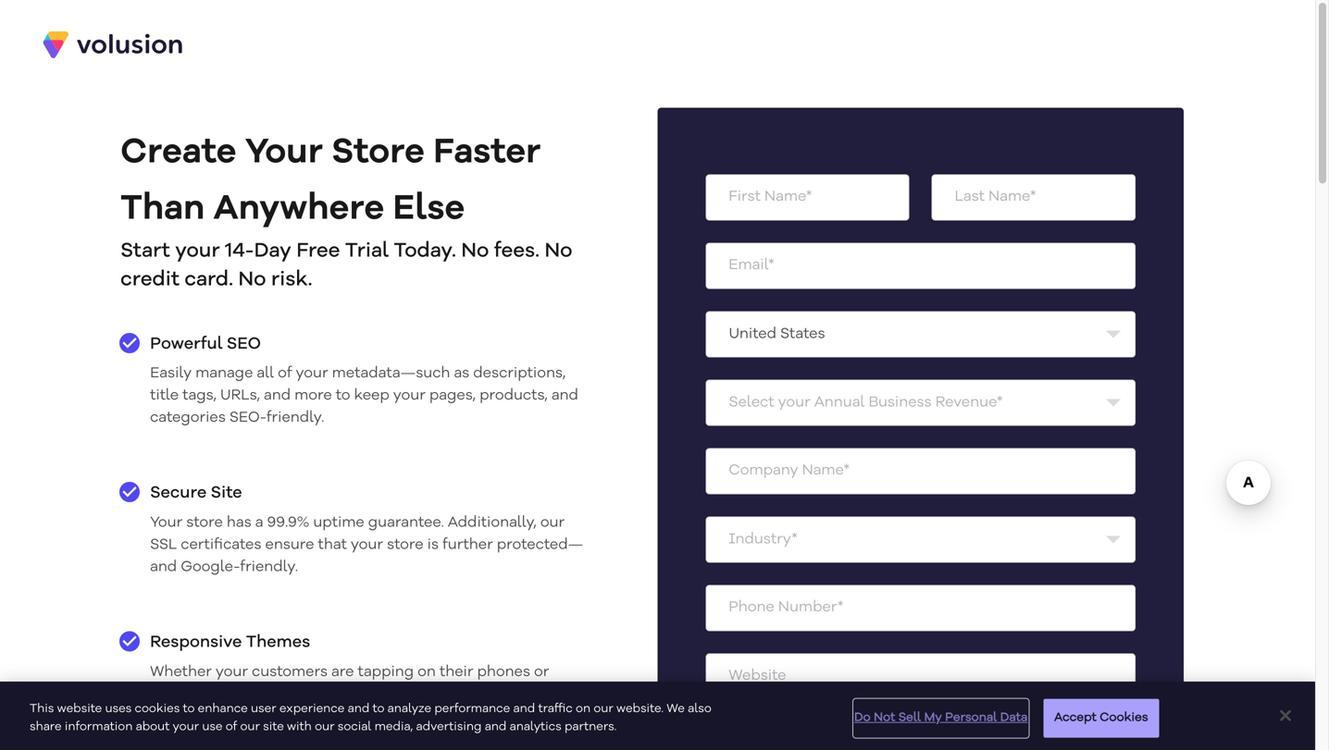 Task type: describe. For each thing, give the bounding box(es) containing it.
device.
[[179, 710, 229, 725]]

cookies
[[1100, 710, 1148, 722]]

your inside the this website uses cookies to enhance user experience and to analyze performance and traffic on our website. we also share information about your use of our site with our social media, advertising and analytics partners.
[[173, 719, 199, 731]]

themes
[[473, 688, 527, 702]]

do
[[854, 710, 871, 722]]

1 horizontal spatial no
[[461, 242, 489, 262]]

additionally,
[[448, 516, 537, 531]]

about
[[136, 719, 170, 731]]

partners.
[[565, 719, 617, 731]]

start
[[120, 242, 170, 262]]

our inside whether your customers are tapping on their phones or clicking on a desktop, our fully customizable themes adapt to any device.
[[310, 688, 334, 702]]

First Name* text field
[[706, 175, 910, 221]]

desktop,
[[245, 688, 306, 702]]

2 horizontal spatial no
[[545, 242, 573, 262]]

analytics
[[510, 719, 562, 731]]

first name*
[[729, 190, 812, 205]]

this website uses cookies to enhance user experience and to analyze performance and traffic on our website. we also share information about your use of our site with our social media, advertising and analytics partners.
[[30, 701, 712, 731]]

title
[[150, 389, 179, 404]]

friendly. inside your store has a 99.9% uptime guarantee. additionally, our ssl certificates ensure that your store is further protected— and google-friendly.
[[240, 561, 298, 575]]

their
[[440, 665, 473, 680]]

Phone Number* text field
[[706, 586, 1136, 632]]

experience
[[279, 701, 345, 713]]

further
[[443, 538, 493, 553]]

performance
[[434, 701, 510, 713]]

website
[[729, 670, 786, 684]]

secure site
[[150, 486, 242, 502]]

has
[[227, 516, 252, 531]]

0 horizontal spatial on
[[211, 688, 229, 702]]

to right "any" in the bottom left of the page
[[183, 701, 195, 713]]

analyze
[[388, 701, 431, 713]]

free
[[296, 242, 340, 262]]

number*
[[778, 601, 844, 616]]

and down performance
[[485, 719, 507, 731]]

user
[[251, 701, 276, 713]]

volusion logo image
[[41, 30, 184, 60]]

first
[[729, 190, 761, 205]]

seo-
[[229, 411, 266, 426]]

metadata—such
[[332, 367, 450, 382]]

your down metadata—such
[[393, 389, 426, 404]]

Email* email field
[[706, 243, 1136, 289]]

my
[[924, 710, 942, 722]]

email*
[[729, 259, 775, 273]]

powerful seo
[[150, 336, 261, 353]]

products,
[[480, 389, 548, 404]]

information
[[65, 719, 133, 731]]

else
[[393, 192, 465, 227]]

1 vertical spatial store
[[387, 538, 424, 553]]

easily
[[150, 367, 192, 382]]

sell
[[899, 710, 921, 722]]

of inside the this website uses cookies to enhance user experience and to analyze performance and traffic on our website. we also share information about your use of our site with our social media, advertising and analytics partners.
[[226, 719, 237, 731]]

0 horizontal spatial no
[[238, 270, 266, 291]]

credit
[[120, 270, 180, 291]]

99.9%
[[267, 516, 309, 531]]

Last Name* text field
[[932, 175, 1136, 221]]

traffic
[[538, 701, 573, 713]]

than
[[120, 192, 205, 227]]

google-
[[181, 561, 240, 575]]

start your 14-day free trial today. no fees. no credit card. no risk.
[[120, 242, 573, 291]]

accept cookies
[[1054, 710, 1148, 722]]

are
[[331, 665, 354, 680]]

site
[[211, 486, 242, 502]]

that
[[318, 538, 347, 553]]

easily manage all of your metadata—such as descriptions, title tags, urls, and more to keep your pages, products, and categories seo-friendly.
[[150, 367, 578, 426]]

do not sell my personal data button
[[854, 698, 1028, 735]]

last name*
[[955, 190, 1037, 205]]

0 vertical spatial store
[[186, 516, 223, 531]]

phone number*
[[729, 601, 844, 616]]

also
[[688, 701, 712, 713]]

tapping
[[358, 665, 414, 680]]

ensure
[[265, 538, 314, 553]]

Company Name* text field
[[706, 449, 1136, 495]]

ssl
[[150, 538, 177, 553]]

faster
[[433, 136, 541, 171]]

we
[[667, 701, 685, 713]]

secure
[[150, 486, 207, 502]]

uses
[[105, 701, 132, 713]]

your inside your store has a 99.9% uptime guarantee. additionally, our ssl certificates ensure that your store is further protected— and google-friendly.
[[351, 538, 383, 553]]

use
[[202, 719, 223, 731]]

14-
[[225, 242, 254, 262]]

and down the all
[[264, 389, 291, 404]]

our down the user
[[240, 719, 260, 731]]

accept
[[1054, 710, 1097, 722]]

advertising
[[416, 719, 482, 731]]



Task type: vqa. For each thing, say whether or not it's contained in the screenshot.
"Stories:" inside Volusion Merchant Stories Merchant Stories: Alpaca Blankets
no



Task type: locate. For each thing, give the bounding box(es) containing it.
0 horizontal spatial of
[[226, 719, 237, 731]]

0 vertical spatial your
[[245, 136, 323, 171]]

as
[[454, 367, 470, 382]]

0 horizontal spatial store
[[186, 516, 223, 531]]

on up customizable
[[418, 665, 436, 680]]

a inside your store has a 99.9% uptime guarantee. additionally, our ssl certificates ensure that your store is further protected— and google-friendly.
[[255, 516, 263, 531]]

your left use
[[173, 719, 199, 731]]

our up partners.
[[594, 701, 613, 713]]

name* right company
[[802, 464, 850, 479]]

of
[[278, 367, 292, 382], [226, 719, 237, 731]]

and
[[264, 389, 291, 404], [552, 389, 578, 404], [150, 561, 177, 575], [348, 701, 370, 713], [513, 701, 535, 713], [485, 719, 507, 731]]

to left keep
[[336, 389, 350, 404]]

of right the all
[[278, 367, 292, 382]]

whether your customers are tapping on their phones or clicking on a desktop, our fully customizable themes adapt to any device.
[[150, 665, 591, 725]]

on up device.
[[211, 688, 229, 702]]

site
[[263, 719, 284, 731]]

to inside whether your customers are tapping on their phones or clicking on a desktop, our fully customizable themes adapt to any device.
[[576, 688, 591, 702]]

cookies
[[135, 701, 180, 713]]

to
[[336, 389, 350, 404], [576, 688, 591, 702], [183, 701, 195, 713], [373, 701, 385, 713]]

themes
[[246, 635, 310, 652]]

create
[[120, 136, 236, 171]]

no
[[461, 242, 489, 262], [545, 242, 573, 262], [238, 270, 266, 291]]

today.
[[394, 242, 456, 262]]

our down are
[[310, 688, 334, 702]]

0 horizontal spatial your
[[150, 516, 183, 531]]

name* right the first
[[765, 190, 812, 205]]

urls,
[[220, 389, 260, 404]]

to right traffic
[[576, 688, 591, 702]]

1 horizontal spatial on
[[418, 665, 436, 680]]

your
[[245, 136, 323, 171], [150, 516, 183, 531]]

1 horizontal spatial a
[[255, 516, 263, 531]]

a
[[255, 516, 263, 531], [233, 688, 241, 702]]

this
[[30, 701, 54, 713]]

store
[[332, 136, 425, 171]]

your
[[175, 242, 220, 262], [296, 367, 328, 382], [393, 389, 426, 404], [351, 538, 383, 553], [216, 665, 248, 680], [173, 719, 199, 731]]

day
[[254, 242, 291, 262]]

name* for company name*
[[802, 464, 850, 479]]

customers
[[252, 665, 328, 680]]

and down descriptions,
[[552, 389, 578, 404]]

1 vertical spatial your
[[150, 516, 183, 531]]

responsive
[[150, 635, 242, 652]]

on up partners.
[[576, 701, 591, 713]]

privacy alert dialog
[[0, 680, 1315, 751]]

not
[[874, 710, 896, 722]]

on inside the this website uses cookies to enhance user experience and to analyze performance and traffic on our website. we also share information about your use of our site with our social media, advertising and analytics partners.
[[576, 701, 591, 713]]

2 horizontal spatial on
[[576, 701, 591, 713]]

friendly. down more
[[266, 411, 324, 426]]

your up the anywhere
[[245, 136, 323, 171]]

company
[[729, 464, 798, 479]]

a right has
[[255, 516, 263, 531]]

your down "responsive themes"
[[216, 665, 248, 680]]

name* for last name*
[[989, 190, 1037, 205]]

website
[[57, 701, 102, 713]]

friendly. down ensure
[[240, 561, 298, 575]]

your up more
[[296, 367, 328, 382]]

share
[[30, 719, 62, 731]]

your up card.
[[175, 242, 220, 262]]

and up analytics
[[513, 701, 535, 713]]

your up the ssl
[[150, 516, 183, 531]]

trial
[[345, 242, 389, 262]]

create your store faster than anywhere else
[[120, 136, 541, 227]]

personal
[[945, 710, 997, 722]]

all
[[257, 367, 274, 382]]

enhance
[[198, 701, 248, 713]]

whether
[[150, 665, 212, 680]]

company name*
[[729, 464, 850, 479]]

fully
[[338, 688, 370, 702]]

0 vertical spatial friendly.
[[266, 411, 324, 426]]

of right use
[[226, 719, 237, 731]]

1 vertical spatial a
[[233, 688, 241, 702]]

categories
[[150, 411, 226, 426]]

our up protected—
[[540, 516, 565, 531]]

and down the ssl
[[150, 561, 177, 575]]

name* for first name*
[[765, 190, 812, 205]]

your right that
[[351, 538, 383, 553]]

accept cookies button
[[1044, 697, 1159, 736]]

protected—
[[497, 538, 583, 553]]

anywhere
[[213, 192, 384, 227]]

responsive themes
[[150, 635, 310, 652]]

certificates
[[181, 538, 261, 553]]

adapt
[[531, 688, 572, 702]]

media,
[[375, 719, 413, 731]]

seo
[[227, 336, 261, 353]]

do not sell my personal data
[[854, 710, 1028, 722]]

social
[[338, 719, 372, 731]]

guarantee.
[[368, 516, 444, 531]]

customizable
[[374, 688, 470, 702]]

0 horizontal spatial a
[[233, 688, 241, 702]]

1 horizontal spatial of
[[278, 367, 292, 382]]

your store has a 99.9% uptime guarantee. additionally, our ssl certificates ensure that your store is further protected— and google-friendly.
[[150, 516, 583, 575]]

and inside your store has a 99.9% uptime guarantee. additionally, our ssl certificates ensure that your store is further protected— and google-friendly.
[[150, 561, 177, 575]]

your inside your store has a 99.9% uptime guarantee. additionally, our ssl certificates ensure that your store is further protected— and google-friendly.
[[150, 516, 183, 531]]

and up "social"
[[348, 701, 370, 713]]

0 vertical spatial of
[[278, 367, 292, 382]]

no left fees.
[[461, 242, 489, 262]]

your inside the start your 14-day free trial today. no fees. no credit card. no risk.
[[175, 242, 220, 262]]

or
[[534, 665, 549, 680]]

to up media,
[[373, 701, 385, 713]]

friendly. inside easily manage all of your metadata—such as descriptions, title tags, urls, and more to keep your pages, products, and categories seo-friendly.
[[266, 411, 324, 426]]

clicking
[[150, 688, 207, 702]]

keep
[[354, 389, 390, 404]]

0 vertical spatial a
[[255, 516, 263, 531]]

is
[[427, 538, 439, 553]]

manage
[[195, 367, 253, 382]]

phone
[[729, 601, 775, 616]]

our inside your store has a 99.9% uptime guarantee. additionally, our ssl certificates ensure that your store is further protected— and google-friendly.
[[540, 516, 565, 531]]

no down 14-
[[238, 270, 266, 291]]

more
[[294, 389, 332, 404]]

no right fees.
[[545, 242, 573, 262]]

a left the user
[[233, 688, 241, 702]]

to inside easily manage all of your metadata—such as descriptions, title tags, urls, and more to keep your pages, products, and categories seo-friendly.
[[336, 389, 350, 404]]

any
[[150, 710, 175, 725]]

our down experience
[[315, 719, 335, 731]]

store down the "guarantee."
[[387, 538, 424, 553]]

data
[[1000, 710, 1028, 722]]

name*
[[765, 190, 812, 205], [989, 190, 1037, 205], [802, 464, 850, 479]]

of inside easily manage all of your metadata—such as descriptions, title tags, urls, and more to keep your pages, products, and categories seo-friendly.
[[278, 367, 292, 382]]

Website text field
[[706, 654, 1136, 700]]

pages,
[[429, 389, 476, 404]]

name* right last
[[989, 190, 1037, 205]]

1 horizontal spatial your
[[245, 136, 323, 171]]

store
[[186, 516, 223, 531], [387, 538, 424, 553]]

a inside whether your customers are tapping on their phones or clicking on a desktop, our fully customizable themes adapt to any device.
[[233, 688, 241, 702]]

your inside create your store faster than anywhere else
[[245, 136, 323, 171]]

website.
[[617, 701, 664, 713]]

store up certificates
[[186, 516, 223, 531]]

1 horizontal spatial store
[[387, 538, 424, 553]]

1 vertical spatial friendly.
[[240, 561, 298, 575]]

descriptions,
[[473, 367, 566, 382]]

1 vertical spatial of
[[226, 719, 237, 731]]

tags,
[[182, 389, 217, 404]]

uptime
[[313, 516, 365, 531]]

last
[[955, 190, 985, 205]]

your inside whether your customers are tapping on their phones or clicking on a desktop, our fully customizable themes adapt to any device.
[[216, 665, 248, 680]]

risk.
[[271, 270, 312, 291]]

phones
[[477, 665, 530, 680]]



